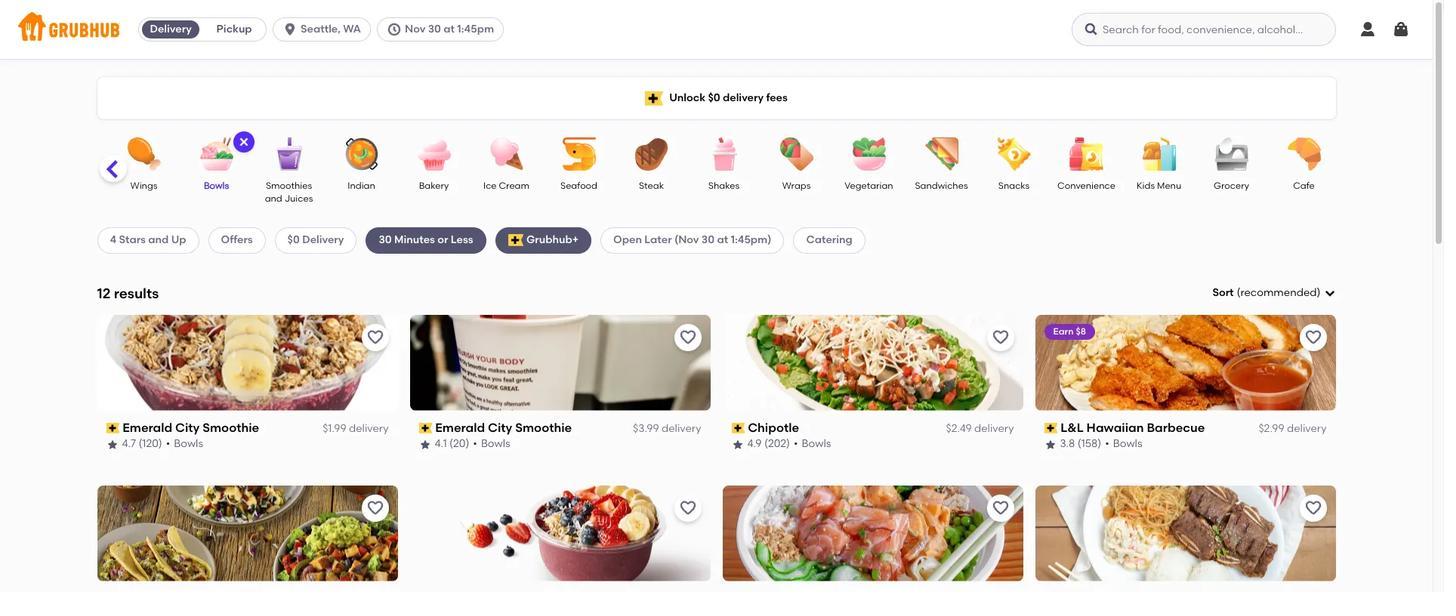 Task type: locate. For each thing, give the bounding box(es) containing it.
0 horizontal spatial svg image
[[283, 22, 298, 37]]

emerald city smoothie up (20)
[[435, 421, 572, 435]]

kids menu image
[[1133, 138, 1186, 171]]

emerald for (120)
[[123, 421, 172, 435]]

2 emerald city smoothie from the left
[[435, 421, 572, 435]]

smoothies and juices image
[[263, 138, 315, 171]]

0 horizontal spatial at
[[444, 23, 455, 36]]

smoothie for 4.1 (20)
[[516, 421, 572, 435]]

delivery right $2.99
[[1288, 422, 1327, 435]]

recommended
[[1241, 286, 1318, 299]]

emerald city smoothie for (20)
[[435, 421, 572, 435]]

1 horizontal spatial $0
[[708, 91, 721, 104]]

• bowls right (120) at the bottom left of page
[[166, 438, 203, 451]]

$8
[[1076, 326, 1087, 337]]

city
[[175, 421, 200, 435], [488, 421, 513, 435]]

0 horizontal spatial emerald city smoothie
[[123, 421, 259, 435]]

1 star icon image from the left
[[106, 439, 118, 451]]

$2.99
[[1259, 422, 1285, 435]]

emerald city smoothie logo image
[[97, 315, 398, 411], [410, 315, 711, 411]]

$0
[[708, 91, 721, 104], [288, 234, 300, 247]]

0 horizontal spatial emerald city smoothie logo image
[[97, 315, 398, 411]]

bowls down l&l hawaiian barbecue
[[1114, 438, 1143, 451]]

emerald
[[123, 421, 172, 435], [435, 421, 485, 435]]

0 vertical spatial delivery
[[150, 23, 192, 36]]

sort
[[1213, 286, 1234, 299]]

delivery
[[723, 91, 764, 104], [349, 422, 389, 435], [662, 422, 702, 435], [975, 422, 1014, 435], [1288, 422, 1327, 435]]

star icon image left 4.9
[[732, 439, 744, 451]]

unlock $0 delivery fees
[[670, 91, 788, 104]]

• right (120) at the bottom left of page
[[166, 438, 170, 451]]

bowls
[[204, 181, 229, 191], [174, 438, 203, 451], [481, 438, 511, 451], [802, 438, 831, 451], [1114, 438, 1143, 451]]

bowls right (20)
[[481, 438, 511, 451]]

grocery
[[1214, 181, 1250, 191]]

• right (20)
[[473, 438, 477, 451]]

seafood
[[561, 181, 598, 191]]

(20)
[[450, 438, 470, 451]]

grubhub plus flag logo image left unlock
[[645, 91, 664, 105]]

grubhub+
[[527, 234, 579, 247]]

0 horizontal spatial smoothie
[[203, 421, 259, 435]]

emerald city smoothie
[[123, 421, 259, 435], [435, 421, 572, 435]]

subscription pass image for chipotle
[[732, 423, 745, 434]]

4.9
[[748, 438, 762, 451]]

and left up
[[148, 234, 169, 247]]

0 vertical spatial $0
[[708, 91, 721, 104]]

bowls right (120) at the bottom left of page
[[174, 438, 203, 451]]

Search for food, convenience, alcohol... search field
[[1072, 13, 1337, 46]]

wa
[[343, 23, 361, 36]]

None field
[[1213, 286, 1336, 301]]

1 horizontal spatial delivery
[[302, 234, 344, 247]]

12 results
[[97, 285, 159, 302]]

delivery for $2.49 delivery
[[975, 422, 1014, 435]]

1:45pm)
[[731, 234, 772, 247]]

4 star icon image from the left
[[1045, 439, 1057, 451]]

star icon image for 3.8
[[1045, 439, 1057, 451]]

emerald up (120) at the bottom left of page
[[123, 421, 172, 435]]

0 vertical spatial and
[[265, 194, 282, 204]]

star icon image down subscription pass image
[[106, 439, 118, 451]]

emerald city smoothie logo image for $1.99
[[97, 315, 398, 411]]

ice
[[484, 181, 497, 191]]

2 smoothie from the left
[[516, 421, 572, 435]]

0 horizontal spatial subscription pass image
[[419, 423, 432, 434]]

emerald city smoothie logo image for $3.99
[[410, 315, 711, 411]]

1 emerald city smoothie from the left
[[123, 421, 259, 435]]

3 star icon image from the left
[[732, 439, 744, 451]]

2 star icon image from the left
[[419, 439, 431, 451]]

0 horizontal spatial emerald
[[123, 421, 172, 435]]

3 • bowls from the left
[[794, 438, 831, 451]]

• bowls
[[166, 438, 203, 451], [473, 438, 511, 451], [794, 438, 831, 451], [1106, 438, 1143, 451]]

30 right '(nov'
[[702, 234, 715, 247]]

• bowls down hawaiian
[[1106, 438, 1143, 451]]

shakes
[[709, 181, 740, 191]]

at
[[444, 23, 455, 36], [717, 234, 729, 247]]

1 horizontal spatial subscription pass image
[[732, 423, 745, 434]]

0 horizontal spatial grubhub plus flag logo image
[[508, 235, 524, 247]]

• right (202)
[[794, 438, 798, 451]]

barbecue
[[1147, 421, 1206, 435]]

grubhub plus flag logo image for grubhub+
[[508, 235, 524, 247]]

3 • from the left
[[794, 438, 798, 451]]

subscription pass image
[[419, 423, 432, 434], [732, 423, 745, 434], [1045, 423, 1058, 434]]

1 horizontal spatial smoothie
[[516, 421, 572, 435]]

delivery right $2.49
[[975, 422, 1014, 435]]

delivery for $3.99 delivery
[[662, 422, 702, 435]]

at inside button
[[444, 23, 455, 36]]

1 city from the left
[[175, 421, 200, 435]]

delivery right the $1.99
[[349, 422, 389, 435]]

4.1 (20)
[[435, 438, 470, 451]]

save this restaurant image for $1.99 delivery
[[366, 329, 384, 347]]

1 vertical spatial grubhub plus flag logo image
[[508, 235, 524, 247]]

kids menu
[[1137, 181, 1182, 191]]

1 horizontal spatial and
[[265, 194, 282, 204]]

delivery
[[150, 23, 192, 36], [302, 234, 344, 247]]

grubhub plus flag logo image for unlock $0 delivery fees
[[645, 91, 664, 105]]

svg image
[[1359, 20, 1378, 39], [1084, 22, 1099, 37], [238, 136, 250, 148], [1324, 287, 1336, 299]]

star icon image for 4.9
[[732, 439, 744, 451]]

1 horizontal spatial city
[[488, 421, 513, 435]]

30 right nov
[[428, 23, 441, 36]]

(202)
[[765, 438, 790, 451]]

svg image for nov 30 at 1:45pm
[[387, 22, 402, 37]]

$2.99 delivery
[[1259, 422, 1327, 435]]

2 horizontal spatial subscription pass image
[[1045, 423, 1058, 434]]

1 horizontal spatial svg image
[[387, 22, 402, 37]]

grubhub plus flag logo image
[[645, 91, 664, 105], [508, 235, 524, 247]]

at left 1:45pm)
[[717, 234, 729, 247]]

4 • bowls from the left
[[1106, 438, 1143, 451]]

vegetarian
[[845, 181, 894, 191]]

jamba logo image
[[410, 486, 711, 582]]

save this restaurant button
[[362, 324, 389, 351], [674, 324, 702, 351], [987, 324, 1014, 351], [1300, 324, 1327, 351], [362, 495, 389, 522], [674, 495, 702, 522], [987, 495, 1014, 522], [1300, 495, 1327, 522]]

bakery
[[419, 181, 449, 191]]

save this restaurant image
[[1305, 329, 1323, 347], [366, 499, 384, 517], [1305, 499, 1323, 517]]

delivery inside button
[[150, 23, 192, 36]]

1 subscription pass image from the left
[[419, 423, 432, 434]]

grocery image
[[1206, 138, 1259, 171]]

•
[[166, 438, 170, 451], [473, 438, 477, 451], [794, 438, 798, 451], [1106, 438, 1110, 451]]

less
[[451, 234, 474, 247]]

later
[[645, 234, 672, 247]]

2 • from the left
[[473, 438, 477, 451]]

star icon image for 4.1
[[419, 439, 431, 451]]

• for (120)
[[166, 438, 170, 451]]

snacks image
[[988, 138, 1041, 171]]

• bowls for 4.1 (20)
[[473, 438, 511, 451]]

grubhub plus flag logo image left grubhub+
[[508, 235, 524, 247]]

30 minutes or less
[[379, 234, 474, 247]]

seattle,
[[301, 23, 341, 36]]

subscription pass image
[[106, 423, 120, 434]]

1 • bowls from the left
[[166, 438, 203, 451]]

$3.99
[[633, 422, 659, 435]]

delivery down juices
[[302, 234, 344, 247]]

l&l
[[1061, 421, 1084, 435]]

1 • from the left
[[166, 438, 170, 451]]

2 emerald from the left
[[435, 421, 485, 435]]

bowls for 4.1 (20)
[[481, 438, 511, 451]]

1 emerald city smoothie logo image from the left
[[97, 315, 398, 411]]

subscription pass image right $1.99 delivery
[[419, 423, 432, 434]]

1 horizontal spatial at
[[717, 234, 729, 247]]

nov 30 at 1:45pm
[[405, 23, 494, 36]]

svg image inside the seattle, wa button
[[283, 22, 298, 37]]

svg image
[[1393, 20, 1411, 39], [283, 22, 298, 37], [387, 22, 402, 37]]

delivery button
[[139, 17, 203, 42]]

ice cream image
[[480, 138, 533, 171]]

2 • bowls from the left
[[473, 438, 511, 451]]

2 emerald city smoothie logo image from the left
[[410, 315, 711, 411]]

smoothie for 4.7 (120)
[[203, 421, 259, 435]]

30 left minutes
[[379, 234, 392, 247]]

(158)
[[1078, 438, 1102, 451]]

fees
[[767, 91, 788, 104]]

kids
[[1137, 181, 1155, 191]]

• right (158)
[[1106, 438, 1110, 451]]

star icon image left 4.1
[[419, 439, 431, 451]]

subscription pass image left the chipotle
[[732, 423, 745, 434]]

and down smoothies in the left of the page
[[265, 194, 282, 204]]

1 vertical spatial $0
[[288, 234, 300, 247]]

1 smoothie from the left
[[203, 421, 259, 435]]

(120)
[[139, 438, 162, 451]]

4 • from the left
[[1106, 438, 1110, 451]]

subscription pass image left l&l
[[1045, 423, 1058, 434]]

0 vertical spatial grubhub plus flag logo image
[[645, 91, 664, 105]]

2 city from the left
[[488, 421, 513, 435]]

sort ( recommended )
[[1213, 286, 1321, 299]]

emerald for (20)
[[435, 421, 485, 435]]

1 horizontal spatial emerald city smoothie
[[435, 421, 572, 435]]

0 vertical spatial at
[[444, 23, 455, 36]]

1 horizontal spatial grubhub plus flag logo image
[[645, 91, 664, 105]]

30
[[428, 23, 441, 36], [379, 234, 392, 247], [702, 234, 715, 247]]

$0 right unlock
[[708, 91, 721, 104]]

and
[[265, 194, 282, 204], [148, 234, 169, 247]]

4 stars and up
[[110, 234, 186, 247]]

wraps image
[[770, 138, 823, 171]]

emerald city smoothie up (120) at the bottom left of page
[[123, 421, 259, 435]]

4.1
[[435, 438, 447, 451]]

l&l hawaiian barbecue
[[1061, 421, 1206, 435]]

none field containing sort
[[1213, 286, 1336, 301]]

3 subscription pass image from the left
[[1045, 423, 1058, 434]]

snacks
[[999, 181, 1030, 191]]

emerald up (20)
[[435, 421, 485, 435]]

$2.49
[[947, 422, 972, 435]]

bowls right (202)
[[802, 438, 831, 451]]

smoothie
[[203, 421, 259, 435], [516, 421, 572, 435]]

save this restaurant image
[[366, 329, 384, 347], [679, 329, 697, 347], [992, 329, 1010, 347], [679, 499, 697, 517], [992, 499, 1010, 517]]

delivery right $3.99
[[662, 422, 702, 435]]

nov
[[405, 23, 426, 36]]

star icon image left 3.8
[[1045, 439, 1057, 451]]

1 horizontal spatial emerald
[[435, 421, 485, 435]]

$0 down juices
[[288, 234, 300, 247]]

1 emerald from the left
[[123, 421, 172, 435]]

• bowls right (20)
[[473, 438, 511, 451]]

$0 delivery
[[288, 234, 344, 247]]

svg image inside nov 30 at 1:45pm button
[[387, 22, 402, 37]]

1 vertical spatial and
[[148, 234, 169, 247]]

• for (20)
[[473, 438, 477, 451]]

smoothies and juices
[[265, 181, 313, 204]]

offers
[[221, 234, 253, 247]]

sandwiches image
[[915, 138, 968, 171]]

2 horizontal spatial svg image
[[1393, 20, 1411, 39]]

0 horizontal spatial city
[[175, 421, 200, 435]]

• bowls right (202)
[[794, 438, 831, 451]]

0 horizontal spatial delivery
[[150, 23, 192, 36]]

1 horizontal spatial 30
[[428, 23, 441, 36]]

chipotle logo image
[[723, 315, 1024, 411]]

delivery left pickup
[[150, 23, 192, 36]]

2 subscription pass image from the left
[[732, 423, 745, 434]]

1 horizontal spatial emerald city smoothie logo image
[[410, 315, 711, 411]]

star icon image
[[106, 439, 118, 451], [419, 439, 431, 451], [732, 439, 744, 451], [1045, 439, 1057, 451]]

menu
[[1158, 181, 1182, 191]]

save this restaurant image for $2.49 delivery
[[992, 329, 1010, 347]]

• bowls for 3.8 (158)
[[1106, 438, 1143, 451]]

at left 1:45pm
[[444, 23, 455, 36]]



Task type: describe. For each thing, give the bounding box(es) containing it.
1:45pm
[[457, 23, 494, 36]]

and inside smoothies and juices
[[265, 194, 282, 204]]

wraps
[[783, 181, 811, 191]]

sandwiches
[[915, 181, 968, 191]]

bowls down bowls image
[[204, 181, 229, 191]]

3.8 (158)
[[1061, 438, 1102, 451]]

12
[[97, 285, 111, 302]]

cafe
[[1294, 181, 1315, 191]]

• for (158)
[[1106, 438, 1110, 451]]

subscription pass image for l&l hawaiian barbecue
[[1045, 423, 1058, 434]]

pickup
[[217, 23, 252, 36]]

4
[[110, 234, 117, 247]]

or
[[438, 234, 448, 247]]

convenience image
[[1061, 138, 1113, 171]]

delivery for $2.99 delivery
[[1288, 422, 1327, 435]]

0 horizontal spatial and
[[148, 234, 169, 247]]

emerald city smoothie for (120)
[[123, 421, 259, 435]]

qdoba mexican eats logo image
[[97, 486, 398, 582]]

bowls for 4.7 (120)
[[174, 438, 203, 451]]

2 horizontal spatial 30
[[702, 234, 715, 247]]

4.7
[[122, 438, 136, 451]]

• bowls for 4.7 (120)
[[166, 438, 203, 451]]

indian image
[[335, 138, 388, 171]]

)
[[1318, 286, 1321, 299]]

soup image
[[45, 138, 98, 171]]

svg image for seattle, wa
[[283, 22, 298, 37]]

nov 30 at 1:45pm button
[[377, 17, 510, 42]]

pickup button
[[203, 17, 266, 42]]

4.7 (120)
[[122, 438, 162, 451]]

steak image
[[625, 138, 678, 171]]

(nov
[[675, 234, 699, 247]]

earn $8
[[1054, 326, 1087, 337]]

30 inside button
[[428, 23, 441, 36]]

$1.99 delivery
[[323, 422, 389, 435]]

minutes
[[395, 234, 435, 247]]

$1.99
[[323, 422, 347, 435]]

1 vertical spatial at
[[717, 234, 729, 247]]

main navigation navigation
[[0, 0, 1433, 59]]

$3.99 delivery
[[633, 422, 702, 435]]

4.9 (202)
[[748, 438, 790, 451]]

l&l hawaiian barbecue logo image
[[1036, 315, 1336, 411]]

cream
[[499, 181, 530, 191]]

wings image
[[118, 138, 170, 171]]

results
[[114, 285, 159, 302]]

cafe image
[[1278, 138, 1331, 171]]

seattle, wa
[[301, 23, 361, 36]]

ice cream
[[484, 181, 530, 191]]

city for 4.1 (20)
[[488, 421, 513, 435]]

seattle, wa button
[[273, 17, 377, 42]]

subscription pass image for emerald city smoothie
[[419, 423, 432, 434]]

open
[[614, 234, 642, 247]]

bowls image
[[190, 138, 243, 171]]

gopoké logo image
[[723, 486, 1024, 582]]

star icon image for 4.7
[[106, 439, 118, 451]]

chipotle
[[748, 421, 800, 435]]

ohana kitchen logo image
[[1036, 486, 1336, 582]]

hawaiian
[[1087, 421, 1144, 435]]

open later (nov 30 at 1:45pm)
[[614, 234, 772, 247]]

bakery image
[[408, 138, 461, 171]]

(
[[1237, 286, 1241, 299]]

earn
[[1054, 326, 1074, 337]]

smoothies
[[266, 181, 312, 191]]

1 vertical spatial delivery
[[302, 234, 344, 247]]

0 horizontal spatial 30
[[379, 234, 392, 247]]

save this restaurant image for ohana kitchen logo
[[1305, 499, 1323, 517]]

bowls for 3.8 (158)
[[1114, 438, 1143, 451]]

up
[[171, 234, 186, 247]]

catering
[[807, 234, 853, 247]]

• for (202)
[[794, 438, 798, 451]]

steak
[[639, 181, 664, 191]]

delivery left fees
[[723, 91, 764, 104]]

0 horizontal spatial $0
[[288, 234, 300, 247]]

stars
[[119, 234, 146, 247]]

unlock
[[670, 91, 706, 104]]

vegetarian image
[[843, 138, 896, 171]]

seafood image
[[553, 138, 606, 171]]

• bowls for 4.9 (202)
[[794, 438, 831, 451]]

bowls for 4.9 (202)
[[802, 438, 831, 451]]

city for 4.7 (120)
[[175, 421, 200, 435]]

convenience
[[1058, 181, 1116, 191]]

juices
[[285, 194, 313, 204]]

indian
[[348, 181, 375, 191]]

save this restaurant image for qdoba mexican eats logo
[[366, 499, 384, 517]]

delivery for $1.99 delivery
[[349, 422, 389, 435]]

save this restaurant image for $3.99 delivery
[[679, 329, 697, 347]]

wings
[[130, 181, 157, 191]]

3.8
[[1061, 438, 1076, 451]]

shakes image
[[698, 138, 751, 171]]

$2.49 delivery
[[947, 422, 1014, 435]]



Task type: vqa. For each thing, say whether or not it's contained in the screenshot.
right Bagel
no



